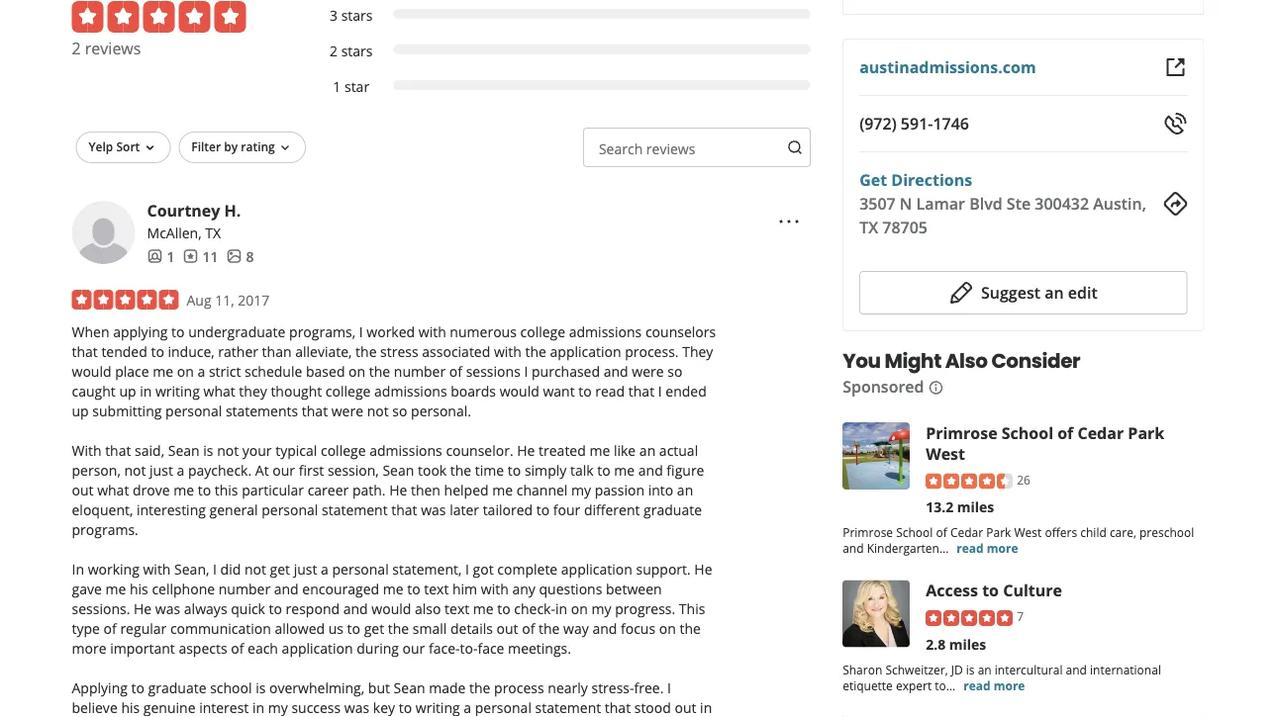 Task type: locate. For each thing, give the bounding box(es) containing it.
1 horizontal spatial writing
[[416, 698, 460, 717]]

our inside 'with that said, sean is not your typical college admissions counselor. he treated me like an actual person, not just a paycheck. at our first session, sean took the time to simply talk to me and figure out what drove me to this particular career path. he then helped me channel my passion into an eloquent, interesting general personal statement that was later tailored to four different graduate programs.'
[[272, 461, 295, 479]]

in down place
[[140, 381, 152, 400]]

the inside applying to graduate school is overwhelming, but sean made the process nearly stress-free. i believe his genuine interest in my success was key to writing a personal statement that stood out i
[[469, 678, 490, 697]]

when applying to undergraduate programs, i worked with numerous college admissions counselors that tended to induce, rather than alleviate, the stress associated with the application process. they would place me on a strict schedule based on the number of sessions i purchased and were so caught up in writing what they thought college admissions boards would want to read that i ended up submitting personal statements that were not so personal.
[[72, 322, 716, 420]]

5 star rating image
[[72, 1, 246, 32], [72, 290, 179, 310], [926, 611, 1013, 627]]

1 vertical spatial my
[[591, 599, 611, 618]]

2 vertical spatial college
[[321, 441, 366, 460]]

0 horizontal spatial tx
[[205, 223, 221, 242]]

sean right said,
[[168, 441, 200, 460]]

aug 11, 2017
[[187, 290, 270, 309]]

0 vertical spatial read
[[595, 381, 625, 400]]

2 vertical spatial read
[[963, 678, 991, 694]]

tx inside get directions 3507 n lamar blvd ste 300432 austin, tx 78705
[[859, 217, 878, 239]]

school inside primrose school of cedar park west
[[1002, 423, 1053, 444]]

so left the personal.
[[392, 401, 407, 420]]

out inside in working with sean, i did not get just a personal statement, i got complete application support. he gave me his cellphone number and encouraged me to text him with any questions between sessions. he was always quick to respond and would also text me to check-in on my progress. this type of regular communication allowed us to get the small details out of the way and focus on the more important aspects of each application during our face-to-face meetings.
[[497, 619, 518, 638]]

induce,
[[168, 342, 215, 361]]

etiquette
[[843, 678, 893, 694]]

0 vertical spatial reviews
[[85, 37, 141, 59]]

0 vertical spatial admissions
[[569, 322, 642, 341]]

primrose
[[926, 423, 998, 444], [843, 525, 893, 541]]

0 vertical spatial just
[[150, 461, 173, 479]]

1 horizontal spatial is
[[256, 678, 266, 697]]

0 horizontal spatial were
[[331, 401, 363, 420]]

number
[[394, 362, 446, 380], [219, 579, 270, 598]]

to right access
[[982, 580, 999, 602]]

text
[[424, 579, 449, 598], [445, 599, 469, 618]]

more inside in working with sean, i did not get just a personal statement, i got complete application support. he gave me his cellphone number and encouraged me to text him with any questions between sessions. he was always quick to respond and would also text me to check-in on my progress. this type of regular communication allowed us to get the small details out of the way and focus on the more important aspects of each application during our face-to-face meetings.
[[72, 639, 106, 658]]

cedar inside primrose school of cedar park west offers child care, preschool and kindergarten…
[[950, 525, 983, 541]]

1 horizontal spatial cedar
[[1078, 423, 1124, 444]]

the down stress
[[369, 362, 390, 380]]

he up regular
[[134, 599, 152, 618]]

1 vertical spatial primrose
[[843, 525, 893, 541]]

statement inside applying to graduate school is overwhelming, but sean made the process nearly stress-free. i believe his genuine interest in my success was key to writing a personal statement that stood out i
[[535, 698, 601, 717]]

different
[[584, 500, 640, 519]]

the up during
[[388, 619, 409, 638]]

i inside applying to graduate school is overwhelming, but sean made the process nearly stress-free. i believe his genuine interest in my success was key to writing a personal statement that stood out i
[[667, 678, 671, 697]]

to right "key"
[[399, 698, 412, 717]]

said,
[[135, 441, 164, 460]]

a up encouraged on the left
[[321, 560, 329, 578]]

access to culture link
[[926, 580, 1062, 602]]

0 horizontal spatial would
[[72, 362, 111, 380]]

writing down 'made'
[[416, 698, 460, 717]]

primrose down primrose school of cedar park west image
[[843, 525, 893, 541]]

park inside primrose school of cedar park west
[[1128, 423, 1164, 444]]

0 vertical spatial 1
[[333, 77, 341, 95]]

his down 'working'
[[130, 579, 148, 598]]

(972) 591-1746
[[859, 113, 969, 135]]

1 horizontal spatial get
[[364, 619, 384, 638]]

us
[[328, 619, 344, 638]]

in right interest
[[252, 698, 264, 717]]

career
[[308, 480, 349, 499]]

were down based
[[331, 401, 363, 420]]

more right the jd
[[994, 678, 1025, 694]]

0 vertical spatial primrose
[[926, 423, 998, 444]]

reviews
[[85, 37, 141, 59], [646, 139, 695, 158]]

would
[[72, 362, 111, 380], [500, 381, 539, 400], [372, 599, 411, 618]]

application up questions
[[561, 560, 632, 578]]

writing down induce,
[[155, 381, 200, 400]]

my inside in working with sean, i did not get just a personal statement, i got complete application support. he gave me his cellphone number and encouraged me to text him with any questions between sessions. he was always quick to respond and would also text me to check-in on my progress. this type of regular communication allowed us to get the small details out of the way and focus on the more important aspects of each application during our face-to-face meetings.
[[591, 599, 611, 618]]

filter reviews by 2 stars rating element
[[309, 40, 811, 60]]

application inside when applying to undergraduate programs, i worked with numerous college admissions counselors that tended to induce, rather than alleviate, the stress associated with the application process. they would place me on a strict schedule based on the number of sessions i purchased and were so caught up in writing what they thought college admissions boards would want to read that i ended up submitting personal statements that were not so personal.
[[550, 342, 621, 361]]

in for up
[[140, 381, 152, 400]]

0 vertical spatial so
[[667, 362, 682, 380]]

the up purchased on the bottom left of page
[[525, 342, 546, 361]]

so up ended
[[667, 362, 682, 380]]

paycheck.
[[188, 461, 252, 479]]

11
[[202, 247, 218, 266]]

did
[[220, 560, 241, 578]]

16 info v2 image
[[928, 380, 944, 396]]

2 horizontal spatial in
[[555, 599, 567, 618]]

2 stars
[[330, 41, 373, 60]]

in inside in working with sean, i did not get just a personal statement, i got complete application support. he gave me his cellphone number and encouraged me to text him with any questions between sessions. he was always quick to respond and would also text me to check-in on my progress. this type of regular communication allowed us to get the small details out of the way and focus on the more important aspects of each application during our face-to-face meetings.
[[555, 599, 567, 618]]

0 vertical spatial would
[[72, 362, 111, 380]]

1 horizontal spatial what
[[203, 381, 235, 400]]

1 horizontal spatial graduate
[[644, 500, 702, 519]]

0 vertical spatial sean
[[168, 441, 200, 460]]

rating
[[241, 138, 275, 155]]

menu image
[[777, 210, 801, 233]]

1 vertical spatial more
[[72, 639, 106, 658]]

caught
[[72, 381, 116, 400]]

west inside primrose school of cedar park west offers child care, preschool and kindergarten…
[[1014, 525, 1042, 541]]

important
[[110, 639, 175, 658]]

and inside 'with that said, sean is not your typical college admissions counselor. he treated me like an actual person, not just a paycheck. at our first session, sean took the time to simply talk to me and figure out what drove me to this particular career path. he then helped me channel my passion into an eloquent, interesting general personal statement that was later tailored to four different graduate programs.'
[[638, 461, 663, 479]]

focus
[[621, 619, 656, 638]]

0 horizontal spatial 1
[[167, 247, 175, 266]]

1 vertical spatial cedar
[[950, 525, 983, 541]]

out right stood
[[675, 698, 696, 717]]

an down figure
[[677, 480, 693, 499]]

what inside when applying to undergraduate programs, i worked with numerous college admissions counselors that tended to induce, rather than alleviate, the stress associated with the application process. they would place me on a strict schedule based on the number of sessions i purchased and were so caught up in writing what they thought college admissions boards would want to read that i ended up submitting personal statements that were not so personal.
[[203, 381, 235, 400]]

(972)
[[859, 113, 897, 135]]

a left paycheck.
[[177, 461, 184, 479]]

school for primrose school of cedar park west offers child care, preschool and kindergarten…
[[896, 525, 933, 541]]

that down "when"
[[72, 342, 98, 361]]

me down like
[[614, 461, 635, 479]]

5 star rating image for 7
[[926, 611, 1013, 627]]

me left like
[[589, 441, 610, 460]]

1 vertical spatial admissions
[[374, 381, 447, 400]]

of down associated
[[449, 362, 462, 380]]

cedar for primrose school of cedar park west
[[1078, 423, 1124, 444]]

0 vertical spatial stars
[[341, 5, 373, 24]]

college inside 'with that said, sean is not your typical college admissions counselor. he treated me like an actual person, not just a paycheck. at our first session, sean took the time to simply talk to me and figure out what drove me to this particular career path. he then helped me channel my passion into an eloquent, interesting general personal statement that was later tailored to four different graduate programs.'
[[321, 441, 366, 460]]

1 horizontal spatial so
[[667, 362, 682, 380]]

me inside when applying to undergraduate programs, i worked with numerous college admissions counselors that tended to induce, rather than alleviate, the stress associated with the application process. they would place me on a strict schedule based on the number of sessions i purchased and were so caught up in writing what they thought college admissions boards would want to read that i ended up submitting personal statements that were not so personal.
[[153, 362, 173, 380]]

up up submitting
[[119, 381, 136, 400]]

0 vertical spatial miles
[[957, 498, 994, 517]]

primrose for primrose school of cedar park west
[[926, 423, 998, 444]]

1 horizontal spatial was
[[344, 698, 369, 717]]

read more up access to culture link
[[957, 541, 1018, 557]]

directions
[[891, 170, 972, 191]]

primrose inside primrose school of cedar park west
[[926, 423, 998, 444]]

read down 13.2 miles
[[957, 541, 984, 557]]

statement down path.
[[322, 500, 388, 519]]

was down cellphone
[[155, 599, 180, 618]]

0 vertical spatial writing
[[155, 381, 200, 400]]

2 vertical spatial 5 star rating image
[[926, 611, 1013, 627]]

2 horizontal spatial was
[[421, 500, 446, 519]]

what up eloquent,
[[97, 480, 129, 499]]

time
[[475, 461, 504, 479]]

0 horizontal spatial graduate
[[148, 678, 206, 697]]

0 vertical spatial cedar
[[1078, 423, 1124, 444]]

ste
[[1007, 193, 1031, 215]]

to
[[171, 322, 185, 341], [151, 342, 164, 361], [578, 381, 592, 400], [508, 461, 521, 479], [597, 461, 610, 479], [198, 480, 211, 499], [536, 500, 550, 519], [407, 579, 420, 598], [982, 580, 999, 602], [269, 599, 282, 618], [497, 599, 511, 618], [347, 619, 360, 638], [131, 678, 144, 697], [399, 698, 412, 717]]

stars for 2 stars
[[341, 41, 373, 60]]

not down said,
[[124, 461, 146, 479]]

miles
[[957, 498, 994, 517], [949, 635, 986, 654]]

3 stars
[[330, 5, 373, 24]]

between
[[606, 579, 662, 598]]

1 inside 'friends' element
[[167, 247, 175, 266]]

star
[[344, 77, 369, 95]]

2 vertical spatial in
[[252, 698, 264, 717]]

application up purchased on the bottom left of page
[[550, 342, 621, 361]]

2 vertical spatial was
[[344, 698, 369, 717]]

austin,
[[1093, 193, 1146, 215]]

what down strict
[[203, 381, 235, 400]]

to…
[[935, 678, 956, 694]]

tx down 3507
[[859, 217, 878, 239]]

read right the jd
[[963, 678, 991, 694]]

jd
[[951, 662, 963, 678]]

our down small on the bottom left
[[402, 639, 425, 658]]

7
[[1017, 609, 1024, 625]]

me down 'working'
[[105, 579, 126, 598]]

sean right "but"
[[394, 678, 425, 697]]

1 horizontal spatial school
[[1002, 423, 1053, 444]]

stress
[[380, 342, 418, 361]]

with up cellphone
[[143, 560, 171, 578]]

photo of courtney h. image
[[72, 201, 135, 264]]

1 horizontal spatial just
[[294, 560, 317, 578]]

sponsored
[[843, 377, 924, 398]]

that down stress-
[[605, 698, 631, 717]]

of inside when applying to undergraduate programs, i worked with numerous college admissions counselors that tended to induce, rather than alleviate, the stress associated with the application process. they would place me on a strict schedule based on the number of sessions i purchased and were so caught up in writing what they thought college admissions boards would want to read that i ended up submitting personal statements that were not so personal.
[[449, 362, 462, 380]]

1 vertical spatial application
[[561, 560, 632, 578]]

1 stars from the top
[[341, 5, 373, 24]]

0 horizontal spatial in
[[140, 381, 152, 400]]

stars up star
[[341, 41, 373, 60]]

is inside applying to graduate school is overwhelming, but sean made the process nearly stress-free. i believe his genuine interest in my success was key to writing a personal statement that stood out i
[[256, 678, 266, 697]]

courtney h. link
[[147, 200, 241, 221]]

just
[[150, 461, 173, 479], [294, 560, 317, 578]]

1 vertical spatial would
[[500, 381, 539, 400]]

when
[[72, 322, 109, 341]]

0 horizontal spatial writing
[[155, 381, 200, 400]]

i
[[359, 322, 363, 341], [524, 362, 528, 380], [658, 381, 662, 400], [213, 560, 217, 578], [465, 560, 469, 578], [667, 678, 671, 697]]

0 horizontal spatial number
[[219, 579, 270, 598]]

primrose school of cedar park west
[[926, 423, 1164, 465]]

read more for school
[[957, 541, 1018, 557]]

0 vertical spatial school
[[1002, 423, 1053, 444]]

stars for 3 stars
[[341, 5, 373, 24]]

just inside 'with that said, sean is not your typical college admissions counselor. he treated me like an actual person, not just a paycheck. at our first session, sean took the time to simply talk to me and figure out what drove me to this particular career path. he then helped me channel my passion into an eloquent, interesting general personal statement that was later tailored to four different graduate programs.'
[[150, 461, 173, 479]]

0 horizontal spatial school
[[896, 525, 933, 541]]

our inside in working with sean, i did not get just a personal statement, i got complete application support. he gave me his cellphone number and encouraged me to text him with any questions between sessions. he was always quick to respond and would also text me to check-in on my progress. this type of regular communication allowed us to get the small details out of the way and focus on the more important aspects of each application during our face-to-face meetings.
[[402, 639, 425, 658]]

writing inside when applying to undergraduate programs, i worked with numerous college admissions counselors that tended to induce, rather than alleviate, the stress associated with the application process. they would place me on a strict schedule based on the number of sessions i purchased and were so caught up in writing what they thought college admissions boards would want to read that i ended up submitting personal statements that were not so personal.
[[155, 381, 200, 400]]

5 star rating image for aug 11, 2017
[[72, 290, 179, 310]]

sean inside applying to graduate school is overwhelming, but sean made the process nearly stress-free. i believe his genuine interest in my success was key to writing a personal statement that stood out i
[[394, 678, 425, 697]]

1 vertical spatial 1
[[167, 247, 175, 266]]

reviews right search
[[646, 139, 695, 158]]

1 vertical spatial just
[[294, 560, 317, 578]]

number inside when applying to undergraduate programs, i worked with numerous college admissions counselors that tended to induce, rather than alleviate, the stress associated with the application process. they would place me on a strict schedule based on the number of sessions i purchased and were so caught up in writing what they thought college admissions boards would want to read that i ended up submitting personal statements that were not so personal.
[[394, 362, 446, 380]]

west for primrose school of cedar park west offers child care, preschool and kindergarten…
[[1014, 525, 1042, 541]]

access to culture image
[[843, 581, 910, 648]]

statement inside 'with that said, sean is not your typical college admissions counselor. he treated me like an actual person, not just a paycheck. at our first session, sean took the time to simply talk to me and figure out what drove me to this particular career path. he then helped me channel my passion into an eloquent, interesting general personal statement that was later tailored to four different graduate programs.'
[[322, 500, 388, 519]]

to right time
[[508, 461, 521, 479]]

miles down the 4.5 star rating image
[[957, 498, 994, 517]]

always
[[184, 599, 227, 618]]

0 vertical spatial my
[[571, 480, 591, 499]]

and right intercultural at the right
[[1066, 662, 1087, 678]]

that down the then
[[391, 500, 417, 519]]

school down the "13.2"
[[896, 525, 933, 541]]

16 friends v2 image
[[147, 249, 163, 264]]

applying to graduate school is overwhelming, but sean made the process nearly stress-free. i believe his genuine interest in my success was key to writing a personal statement that stood out i
[[72, 678, 712, 718]]

alleviate,
[[295, 342, 352, 361]]

1 vertical spatial 5 star rating image
[[72, 290, 179, 310]]

0 horizontal spatial park
[[986, 525, 1011, 541]]

west
[[926, 443, 965, 465], [1014, 525, 1042, 541]]

in inside when applying to undergraduate programs, i worked with numerous college admissions counselors that tended to induce, rather than alleviate, the stress associated with the application process. they would place me on a strict schedule based on the number of sessions i purchased and were so caught up in writing what they thought college admissions boards would want to read that i ended up submitting personal statements that were not so personal.
[[140, 381, 152, 400]]

78705
[[882, 217, 928, 239]]

1 vertical spatial so
[[392, 401, 407, 420]]

tended
[[101, 342, 147, 361]]

edit
[[1068, 283, 1098, 304]]

number up quick
[[219, 579, 270, 598]]

16 chevron down v2 image
[[142, 140, 158, 156]]

0 vertical spatial number
[[394, 362, 446, 380]]

aug
[[187, 290, 211, 309]]

not up paycheck.
[[217, 441, 239, 460]]

1 star
[[333, 77, 369, 95]]

1 vertical spatial number
[[219, 579, 270, 598]]

a
[[197, 362, 205, 380], [177, 461, 184, 479], [321, 560, 329, 578], [464, 698, 471, 717]]

16 photos v2 image
[[226, 249, 242, 264]]

tx up 11
[[205, 223, 221, 242]]

and down encouraged on the left
[[343, 599, 368, 618]]

to up genuine
[[131, 678, 144, 697]]

2 for 2 stars
[[330, 41, 338, 60]]

and down process.
[[604, 362, 628, 380]]

austinadmissions.com link
[[859, 57, 1036, 78]]

0 horizontal spatial what
[[97, 480, 129, 499]]

worked
[[367, 322, 415, 341]]

with
[[419, 322, 446, 341], [494, 342, 522, 361], [143, 560, 171, 578], [481, 579, 509, 598]]

personal down process
[[475, 698, 532, 717]]

just up 'drove'
[[150, 461, 173, 479]]

his right believe
[[121, 698, 140, 717]]

and up into
[[638, 461, 663, 479]]

2 vertical spatial sean
[[394, 678, 425, 697]]

1 vertical spatial statement
[[535, 698, 601, 717]]

were down process.
[[632, 362, 664, 380]]

key
[[373, 698, 395, 717]]

friends element
[[147, 246, 175, 266]]

1 vertical spatial text
[[445, 599, 469, 618]]

not inside when applying to undergraduate programs, i worked with numerous college admissions counselors that tended to induce, rather than alleviate, the stress associated with the application process. they would place me on a strict schedule based on the number of sessions i purchased and were so caught up in writing what they thought college admissions boards would want to read that i ended up submitting personal statements that were not so personal.
[[367, 401, 389, 420]]

programs.
[[72, 520, 138, 539]]

of down 'consider'
[[1058, 423, 1073, 444]]

0 vertical spatial our
[[272, 461, 295, 479]]

1 vertical spatial out
[[497, 619, 518, 638]]

1 vertical spatial graduate
[[148, 678, 206, 697]]

not
[[367, 401, 389, 420], [217, 441, 239, 460], [124, 461, 146, 479], [244, 560, 266, 578]]

that
[[72, 342, 98, 361], [628, 381, 654, 400], [302, 401, 328, 420], [105, 441, 131, 460], [391, 500, 417, 519], [605, 698, 631, 717]]

might
[[884, 348, 941, 376]]

read more link up access to culture link
[[957, 541, 1018, 557]]

2 horizontal spatial would
[[500, 381, 539, 400]]

read more right the jd
[[963, 678, 1025, 694]]

progress.
[[615, 599, 675, 618]]

read
[[595, 381, 625, 400], [957, 541, 984, 557], [963, 678, 991, 694]]

primrose school of cedar park west image
[[843, 423, 910, 490]]

0 horizontal spatial up
[[72, 401, 89, 420]]

tx inside courtney h. mcallen, tx
[[205, 223, 221, 242]]

what
[[203, 381, 235, 400], [97, 480, 129, 499]]

0 vertical spatial up
[[119, 381, 136, 400]]

ended
[[666, 381, 707, 400]]

1 horizontal spatial 1
[[333, 77, 341, 95]]

my down talk
[[571, 480, 591, 499]]

not right did
[[244, 560, 266, 578]]

0 horizontal spatial was
[[155, 599, 180, 618]]

lamar
[[916, 193, 965, 215]]

photos element
[[226, 246, 254, 266]]

0 vertical spatial college
[[520, 322, 565, 341]]

in
[[140, 381, 152, 400], [555, 599, 567, 618], [252, 698, 264, 717]]

miles for primrose
[[957, 498, 994, 517]]

west up the 4.5 star rating image
[[926, 443, 965, 465]]

3
[[330, 5, 338, 24]]

also
[[945, 348, 988, 376]]

personal inside when applying to undergraduate programs, i worked with numerous college admissions counselors that tended to induce, rather than alleviate, the stress associated with the application process. they would place me on a strict schedule based on the number of sessions i purchased and were so caught up in writing what they thought college admissions boards would want to read that i ended up submitting personal statements that were not so personal.
[[165, 401, 222, 420]]

writing inside applying to graduate school is overwhelming, but sean made the process nearly stress-free. i believe his genuine interest in my success was key to writing a personal statement that stood out i
[[416, 698, 460, 717]]

was inside 'with that said, sean is not your typical college admissions counselor. he treated me like an actual person, not just a paycheck. at our first session, sean took the time to simply talk to me and figure out what drove me to this particular career path. he then helped me channel my passion into an eloquent, interesting general personal statement that was later tailored to four different graduate programs.'
[[421, 500, 446, 519]]

me down statement,
[[383, 579, 404, 598]]

  text field
[[583, 128, 811, 167]]

0 vertical spatial out
[[72, 480, 94, 499]]

1 vertical spatial what
[[97, 480, 129, 499]]

my inside 'with that said, sean is not your typical college admissions counselor. he treated me like an actual person, not just a paycheck. at our first session, sean took the time to simply talk to me and figure out what drove me to this particular career path. he then helped me channel my passion into an eloquent, interesting general personal statement that was later tailored to four different graduate programs.'
[[571, 480, 591, 499]]

not inside in working with sean, i did not get just a personal statement, i got complete application support. he gave me his cellphone number and encouraged me to text him with any questions between sessions. he was always quick to respond and would also text me to check-in on my progress. this type of regular communication allowed us to get the small details out of the way and focus on the more important aspects of each application during our face-to-face meetings.
[[244, 560, 266, 578]]

reviews for 2 reviews
[[85, 37, 141, 59]]

this
[[679, 599, 705, 618]]

0 vertical spatial 5 star rating image
[[72, 1, 246, 32]]

0 vertical spatial what
[[203, 381, 235, 400]]

1 vertical spatial in
[[555, 599, 567, 618]]

more up access to culture link
[[987, 541, 1018, 557]]

based
[[306, 362, 345, 380]]

applying
[[113, 322, 168, 341]]

0 vertical spatial in
[[140, 381, 152, 400]]

5 star rating image up 2 reviews on the left top
[[72, 1, 246, 32]]

they
[[239, 381, 267, 400]]

me
[[153, 362, 173, 380], [589, 441, 610, 460], [614, 461, 635, 479], [173, 480, 194, 499], [492, 480, 513, 499], [105, 579, 126, 598], [383, 579, 404, 598], [473, 599, 494, 618]]

search reviews
[[599, 139, 695, 158]]

1 vertical spatial park
[[986, 525, 1011, 541]]

2 reviews
[[72, 37, 141, 59]]

0 vertical spatial graduate
[[644, 500, 702, 519]]

h.
[[224, 200, 241, 221]]

1 vertical spatial college
[[326, 381, 371, 400]]

0 vertical spatial his
[[130, 579, 148, 598]]

cedar inside primrose school of cedar park west
[[1078, 423, 1124, 444]]

number inside in working with sean, i did not get just a personal statement, i got complete application support. he gave me his cellphone number and encouraged me to text him with any questions between sessions. he was always quick to respond and would also text me to check-in on my progress. this type of regular communication allowed us to get the small details out of the way and focus on the more important aspects of each application during our face-to-face meetings.
[[219, 579, 270, 598]]

0 horizontal spatial just
[[150, 461, 173, 479]]

0 vertical spatial was
[[421, 500, 446, 519]]

0 vertical spatial read more
[[957, 541, 1018, 557]]

the up meetings.
[[539, 619, 560, 638]]

graduate up genuine
[[148, 678, 206, 697]]

just up respond
[[294, 560, 317, 578]]

is
[[203, 441, 213, 460], [966, 662, 975, 678], [256, 678, 266, 697]]

later
[[450, 500, 479, 519]]

5 star rating image for 2 reviews
[[72, 1, 246, 32]]

a down induce,
[[197, 362, 205, 380]]

read down purchased on the bottom left of page
[[595, 381, 625, 400]]

5 star rating image up applying
[[72, 290, 179, 310]]

and inside sharon schweitzer, jd is an intercultural and international etiquette expert to…
[[1066, 662, 1087, 678]]

is inside 'with that said, sean is not your typical college admissions counselor. he treated me like an actual person, not just a paycheck. at our first session, sean took the time to simply talk to me and figure out what drove me to this particular career path. he then helped me channel my passion into an eloquent, interesting general personal statement that was later tailored to four different graduate programs.'
[[203, 441, 213, 460]]

he left the then
[[389, 480, 407, 499]]

admissions up took
[[369, 441, 442, 460]]

quick
[[231, 599, 265, 618]]

number down stress
[[394, 362, 446, 380]]

read more link for school
[[957, 541, 1018, 557]]

1 horizontal spatial primrose
[[926, 423, 998, 444]]

personal inside in working with sean, i did not get just a personal statement, i got complete application support. he gave me his cellphone number and encouraged me to text him with any questions between sessions. he was always quick to respond and would also text me to check-in on my progress. this type of regular communication allowed us to get the small details out of the way and focus on the more important aspects of each application during our face-to-face meetings.
[[332, 560, 389, 578]]

1 vertical spatial read more link
[[963, 678, 1025, 694]]

school up 26
[[1002, 423, 1053, 444]]

primrose inside primrose school of cedar park west offers child care, preschool and kindergarten…
[[843, 525, 893, 541]]

0 vertical spatial statement
[[322, 500, 388, 519]]

would up caught
[[72, 362, 111, 380]]

counselors
[[645, 322, 716, 341]]

out up face
[[497, 619, 518, 638]]

0 vertical spatial west
[[926, 443, 965, 465]]

expert
[[896, 678, 932, 694]]

0 horizontal spatial reviews
[[85, 37, 141, 59]]

you might also consider
[[843, 348, 1080, 376]]

get right did
[[270, 560, 290, 578]]

of down check- at the bottom left of the page
[[522, 619, 535, 638]]

2 horizontal spatial out
[[675, 698, 696, 717]]

0 vertical spatial get
[[270, 560, 290, 578]]

park inside primrose school of cedar park west offers child care, preschool and kindergarten…
[[986, 525, 1011, 541]]

consider
[[991, 348, 1080, 376]]

2 stars from the top
[[341, 41, 373, 60]]

text down "him" at bottom
[[445, 599, 469, 618]]

read more link right the jd
[[963, 678, 1025, 694]]

0 horizontal spatial 2
[[72, 37, 81, 59]]

rather
[[218, 342, 258, 361]]

1 vertical spatial miles
[[949, 635, 986, 654]]

stars right 3
[[341, 5, 373, 24]]

1 horizontal spatial would
[[372, 599, 411, 618]]

graduate inside applying to graduate school is overwhelming, but sean made the process nearly stress-free. i believe his genuine interest in my success was key to writing a personal statement that stood out i
[[148, 678, 206, 697]]

was inside in working with sean, i did not get just a personal statement, i got complete application support. he gave me his cellphone number and encouraged me to text him with any questions between sessions. he was always quick to respond and would also text me to check-in on my progress. this type of regular communication allowed us to get the small details out of the way and focus on the more important aspects of each application during our face-to-face meetings.
[[155, 599, 180, 618]]

was left "key"
[[344, 698, 369, 717]]

west inside primrose school of cedar park west
[[926, 443, 965, 465]]

2 vertical spatial my
[[268, 698, 288, 717]]

a inside in working with sean, i did not get just a personal statement, i got complete application support. he gave me his cellphone number and encouraged me to text him with any questions between sessions. he was always quick to respond and would also text me to check-in on my progress. this type of regular communication allowed us to get the small details out of the way and focus on the more important aspects of each application during our face-to-face meetings.
[[321, 560, 329, 578]]

our
[[272, 461, 295, 479], [402, 639, 425, 658]]

school inside primrose school of cedar park west offers child care, preschool and kindergarten…
[[896, 525, 933, 541]]

0 horizontal spatial west
[[926, 443, 965, 465]]

1 vertical spatial get
[[364, 619, 384, 638]]

of inside primrose school of cedar park west offers child care, preschool and kindergarten…
[[936, 525, 947, 541]]



Task type: vqa. For each thing, say whether or not it's contained in the screenshot.
starbucks pickup corresponding to Starbucks Pickup link to the bottom
no



Task type: describe. For each thing, give the bounding box(es) containing it.
west for primrose school of cedar park west
[[926, 443, 965, 465]]

to left check- at the bottom left of the page
[[497, 599, 511, 618]]

suggest an edit button
[[859, 272, 1187, 315]]

details
[[450, 619, 493, 638]]

16 chevron down v2 image
[[277, 140, 293, 156]]

get directions link
[[859, 170, 972, 191]]

2 for 2 reviews
[[72, 37, 81, 59]]

he right support.
[[694, 560, 712, 578]]

miles for access
[[949, 635, 986, 654]]

undergraduate
[[188, 322, 286, 341]]

place
[[115, 362, 149, 380]]

personal inside applying to graduate school is overwhelming, but sean made the process nearly stress-free. i believe his genuine interest in my success was key to writing a personal statement that stood out i
[[475, 698, 532, 717]]

support.
[[636, 560, 691, 578]]

that up person,
[[105, 441, 131, 460]]

me up details
[[473, 599, 494, 618]]

0 vertical spatial were
[[632, 362, 664, 380]]

read for primrose
[[957, 541, 984, 557]]

to left this
[[198, 480, 211, 499]]

helped
[[444, 480, 489, 499]]

took
[[418, 461, 447, 479]]

mcallen,
[[147, 223, 202, 242]]

24 external link v2 image
[[1164, 56, 1187, 80]]

tailored
[[483, 500, 533, 519]]

school for primrose school of cedar park west
[[1002, 423, 1053, 444]]

type
[[72, 619, 100, 638]]

small
[[413, 619, 447, 638]]

in for check-
[[555, 599, 567, 618]]

me up interesting
[[173, 480, 194, 499]]

made
[[429, 678, 466, 697]]

they
[[682, 342, 713, 361]]

and inside when applying to undergraduate programs, i worked with numerous college admissions counselors that tended to induce, rather than alleviate, the stress associated with the application process. they would place me on a strict schedule based on the number of sessions i purchased and were so caught up in writing what they thought college admissions boards would want to read that i ended up submitting personal statements that were not so personal.
[[604, 362, 628, 380]]

intercultural
[[995, 662, 1063, 678]]

face
[[478, 639, 504, 658]]

591-
[[901, 113, 933, 135]]

cellphone
[[152, 579, 215, 598]]

on right 'focus'
[[659, 619, 676, 638]]

preschool
[[1139, 525, 1194, 541]]

this
[[215, 480, 238, 499]]

1 vertical spatial up
[[72, 401, 89, 420]]

4.5 star rating image
[[926, 474, 1013, 490]]

schedule
[[245, 362, 302, 380]]

the down this
[[680, 619, 701, 638]]

an inside button
[[1045, 283, 1064, 304]]

allowed
[[275, 619, 325, 638]]

1 horizontal spatial up
[[119, 381, 136, 400]]

to right quick
[[269, 599, 282, 618]]

read inside when applying to undergraduate programs, i worked with numerous college admissions counselors that tended to induce, rather than alleviate, the stress associated with the application process. they would place me on a strict schedule based on the number of sessions i purchased and were so caught up in writing what they thought college admissions boards would want to read that i ended up submitting personal statements that were not so personal.
[[595, 381, 625, 400]]

culture
[[1003, 580, 1062, 602]]

courtney
[[147, 200, 220, 221]]

person,
[[72, 461, 121, 479]]

each
[[248, 639, 278, 658]]

yelp sort
[[89, 138, 140, 155]]

four
[[553, 500, 580, 519]]

to up induce,
[[171, 322, 185, 341]]

is for applying to graduate school is overwhelming, but sean made the process nearly stress-free. i believe his genuine interest in my success was key to writing a personal statement that stood out i
[[256, 678, 266, 697]]

and inside primrose school of cedar park west offers child care, preschool and kindergarten…
[[843, 541, 864, 557]]

way
[[563, 619, 589, 638]]

to down channel
[[536, 500, 550, 519]]

filter reviews by 1 star rating element
[[309, 76, 811, 96]]

schweitzer,
[[885, 662, 948, 678]]

what inside 'with that said, sean is not your typical college admissions counselor. he treated me like an actual person, not just a paycheck. at our first session, sean took the time to simply talk to me and figure out what drove me to this particular career path. he then helped me channel my passion into an eloquent, interesting general personal statement that was later tailored to four different graduate programs.'
[[97, 480, 129, 499]]

eloquent,
[[72, 500, 133, 519]]

primrose for primrose school of cedar park west offers child care, preschool and kindergarten…
[[843, 525, 893, 541]]

read more link for to
[[963, 678, 1025, 694]]

cedar for primrose school of cedar park west offers child care, preschool and kindergarten…
[[950, 525, 983, 541]]

i right sessions
[[524, 362, 528, 380]]

but
[[368, 678, 390, 697]]

park for primrose school of cedar park west offers child care, preschool and kindergarten…
[[986, 525, 1011, 541]]

interesting
[[137, 500, 206, 519]]

graduate inside 'with that said, sean is not your typical college admissions counselor. he treated me like an actual person, not just a paycheck. at our first session, sean took the time to simply talk to me and figure out what drove me to this particular career path. he then helped me channel my passion into an eloquent, interesting general personal statement that was later tailored to four different graduate programs.'
[[644, 500, 702, 519]]

communication
[[170, 619, 271, 638]]

programs,
[[289, 322, 356, 341]]

1 vertical spatial were
[[331, 401, 363, 420]]

in inside applying to graduate school is overwhelming, but sean made the process nearly stress-free. i believe his genuine interest in my success was key to writing a personal statement that stood out i
[[252, 698, 264, 717]]

and up respond
[[274, 579, 299, 598]]

to right talk
[[597, 461, 610, 479]]

first
[[299, 461, 324, 479]]

admissions inside 'with that said, sean is not your typical college admissions counselor. he treated me like an actual person, not just a paycheck. at our first session, sean took the time to simply talk to me and figure out what drove me to this particular career path. he then helped me channel my passion into an eloquent, interesting general personal statement that was later tailored to four different graduate programs.'
[[369, 441, 442, 460]]

out inside applying to graduate school is overwhelming, but sean made the process nearly stress-free. i believe his genuine interest in my success was key to writing a personal statement that stood out i
[[675, 698, 696, 717]]

more for primrose
[[987, 541, 1018, 557]]

3507
[[859, 193, 896, 215]]

of down sessions.
[[104, 619, 117, 638]]

1 for 1
[[167, 247, 175, 266]]

that down thought
[[302, 401, 328, 420]]

0 vertical spatial text
[[424, 579, 449, 598]]

24 pencil v2 image
[[949, 282, 973, 305]]

applying
[[72, 678, 128, 697]]

to down applying
[[151, 342, 164, 361]]

filter by rating
[[191, 138, 275, 155]]

encouraged
[[302, 579, 379, 598]]

a inside when applying to undergraduate programs, i worked with numerous college admissions counselors that tended to induce, rather than alleviate, the stress associated with the application process. they would place me on a strict schedule based on the number of sessions i purchased and were so caught up in writing what they thought college admissions boards would want to read that i ended up submitting personal statements that were not so personal.
[[197, 362, 205, 380]]

2017
[[238, 290, 270, 309]]

want
[[543, 381, 575, 400]]

more for access
[[994, 678, 1025, 694]]

of left the each
[[231, 639, 244, 658]]

to right us
[[347, 619, 360, 638]]

get
[[859, 170, 887, 191]]

your
[[242, 441, 272, 460]]

counselor.
[[446, 441, 513, 460]]

on down induce,
[[177, 362, 194, 380]]

park for primrose school of cedar park west
[[1128, 423, 1164, 444]]

filter reviews by 3 stars rating element
[[309, 5, 811, 25]]

process.
[[625, 342, 679, 361]]

actual
[[659, 441, 698, 460]]

kindergarten…
[[867, 541, 949, 557]]

primrose school of cedar park west link
[[926, 423, 1164, 465]]

i left worked
[[359, 322, 363, 341]]

he up simply at the bottom of the page
[[517, 441, 535, 460]]

24 directions v2 image
[[1164, 192, 1187, 216]]

general
[[209, 500, 258, 519]]

an inside sharon schweitzer, jd is an intercultural and international etiquette expert to…
[[978, 662, 992, 678]]

me up tailored
[[492, 480, 513, 499]]

a inside applying to graduate school is overwhelming, but sean made the process nearly stress-free. i believe his genuine interest in my success was key to writing a personal statement that stood out i
[[464, 698, 471, 717]]

an right like
[[639, 441, 656, 460]]

the inside 'with that said, sean is not your typical college admissions counselor. he treated me like an actual person, not just a paycheck. at our first session, sean took the time to simply talk to me and figure out what drove me to this particular career path. he then helped me channel my passion into an eloquent, interesting general personal statement that was later tailored to four different graduate programs.'
[[450, 461, 471, 479]]

reviews for search reviews
[[646, 139, 695, 158]]

13.2
[[926, 498, 953, 517]]

i left got
[[465, 560, 469, 578]]

1 for 1 star
[[333, 77, 341, 95]]

aspects
[[179, 639, 227, 658]]

out inside 'with that said, sean is not your typical college admissions counselor. he treated me like an actual person, not just a paycheck. at our first session, sean took the time to simply talk to me and figure out what drove me to this particular career path. he then helped me channel my passion into an eloquent, interesting general personal statement that was later tailored to four different graduate programs.'
[[72, 480, 94, 499]]

reviews element
[[183, 246, 218, 266]]

simply
[[525, 461, 567, 479]]

with that said, sean is not your typical college admissions counselor. he treated me like an actual person, not just a paycheck. at our first session, sean took the time to simply talk to me and figure out what drove me to this particular career path. he then helped me channel my passion into an eloquent, interesting general personal statement that was later tailored to four different graduate programs.
[[72, 441, 704, 539]]

on up way at the left of the page
[[571, 599, 588, 618]]

to right want
[[578, 381, 592, 400]]

numerous
[[450, 322, 517, 341]]

read for access
[[963, 678, 991, 694]]

sean,
[[174, 560, 209, 578]]

sharon
[[843, 662, 882, 678]]

search image
[[787, 140, 803, 156]]

his inside applying to graduate school is overwhelming, but sean made the process nearly stress-free. i believe his genuine interest in my success was key to writing a personal statement that stood out i
[[121, 698, 140, 717]]

particular
[[242, 480, 304, 499]]

his inside in working with sean, i did not get just a personal statement, i got complete application support. he gave me his cellphone number and encouraged me to text him with any questions between sessions. he was always quick to respond and would also text me to check-in on my progress. this type of regular communication allowed us to get the small details out of the way and focus on the more important aspects of each application during our face-to-face meetings.
[[130, 579, 148, 598]]

suggest
[[981, 283, 1040, 304]]

access
[[926, 580, 978, 602]]

1 vertical spatial sean
[[383, 461, 414, 479]]

international
[[1090, 662, 1161, 678]]

would inside in working with sean, i did not get just a personal statement, i got complete application support. he gave me his cellphone number and encouraged me to text him with any questions between sessions. he was always quick to respond and would also text me to check-in on my progress. this type of regular communication allowed us to get the small details out of the way and focus on the more important aspects of each application during our face-to-face meetings.
[[372, 599, 411, 618]]

and right way at the left of the page
[[592, 619, 617, 638]]

that down process.
[[628, 381, 654, 400]]

to down statement,
[[407, 579, 420, 598]]

is for with that said, sean is not your typical college admissions counselor. he treated me like an actual person, not just a paycheck. at our first session, sean took the time to simply talk to me and figure out what drove me to this particular career path. he then helped me channel my passion into an eloquent, interesting general personal statement that was later tailored to four different graduate programs.
[[203, 441, 213, 460]]

offers
[[1045, 525, 1077, 541]]

i left ended
[[658, 381, 662, 400]]

with down got
[[481, 579, 509, 598]]

that inside applying to graduate school is overwhelming, but sean made the process nearly stress-free. i believe his genuine interest in my success was key to writing a personal statement that stood out i
[[605, 698, 631, 717]]

yelp sort button
[[76, 131, 171, 163]]

1746
[[933, 113, 969, 135]]

0 horizontal spatial get
[[270, 560, 290, 578]]

at
[[255, 461, 269, 479]]

i left did
[[213, 560, 217, 578]]

personal inside 'with that said, sean is not your typical college admissions counselor. he treated me like an actual person, not just a paycheck. at our first session, sean took the time to simply talk to me and figure out what drove me to this particular career path. he then helped me channel my passion into an eloquent, interesting general personal statement that was later tailored to four different graduate programs.'
[[262, 500, 318, 519]]

thought
[[271, 381, 322, 400]]

in working with sean, i did not get just a personal statement, i got complete application support. he gave me his cellphone number and encouraged me to text him with any questions between sessions. he was always quick to respond and would also text me to check-in on my progress. this type of regular communication allowed us to get the small details out of the way and focus on the more important aspects of each application during our face-to-face meetings.
[[72, 560, 712, 658]]

statement,
[[392, 560, 462, 578]]

read more for to
[[963, 678, 1025, 694]]

of inside primrose school of cedar park west
[[1058, 423, 1073, 444]]

care,
[[1110, 525, 1136, 541]]

a inside 'with that said, sean is not your typical college admissions counselor. he treated me like an actual person, not just a paycheck. at our first session, sean took the time to simply talk to me and figure out what drove me to this particular career path. he then helped me channel my passion into an eloquent, interesting general personal statement that was later tailored to four different graduate programs.'
[[177, 461, 184, 479]]

my inside applying to graduate school is overwhelming, but sean made the process nearly stress-free. i believe his genuine interest in my success was key to writing a personal statement that stood out i
[[268, 698, 288, 717]]

is inside sharon schweitzer, jd is an intercultural and international etiquette expert to…
[[966, 662, 975, 678]]

16 review v2 image
[[183, 249, 198, 264]]

24 phone v2 image
[[1164, 112, 1187, 136]]

with up associated
[[419, 322, 446, 341]]

2 vertical spatial application
[[282, 639, 353, 658]]

genuine
[[143, 698, 196, 717]]

nearly
[[548, 678, 588, 697]]

just inside in working with sean, i did not get just a personal statement, i got complete application support. he gave me his cellphone number and encouraged me to text him with any questions between sessions. he was always quick to respond and would also text me to check-in on my progress. this type of regular communication allowed us to get the small details out of the way and focus on the more important aspects of each application during our face-to-face meetings.
[[294, 560, 317, 578]]

was inside applying to graduate school is overwhelming, but sean made the process nearly stress-free. i believe his genuine interest in my success was key to writing a personal statement that stood out i
[[344, 698, 369, 717]]

by
[[224, 138, 238, 155]]

with up sessions
[[494, 342, 522, 361]]

on right based
[[349, 362, 365, 380]]

the down worked
[[355, 342, 377, 361]]



